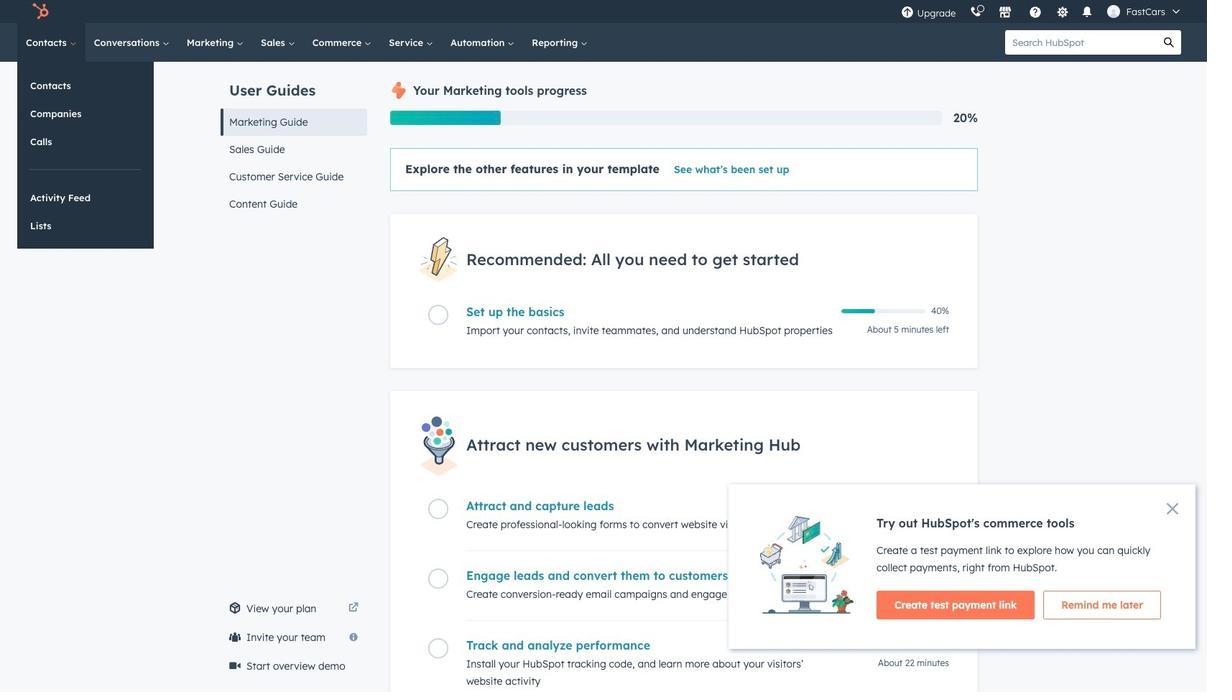 Task type: locate. For each thing, give the bounding box(es) containing it.
contacts menu
[[17, 62, 154, 249]]

marketplaces image
[[999, 6, 1012, 19]]

progress bar
[[390, 111, 501, 125]]

menu
[[894, 0, 1190, 23]]

link opens in a new window image
[[349, 600, 359, 617], [349, 603, 359, 614]]

christina overa image
[[1108, 5, 1121, 18]]



Task type: vqa. For each thing, say whether or not it's contained in the screenshot.
USER GUIDES element
yes



Task type: describe. For each thing, give the bounding box(es) containing it.
[object object] complete progress bar
[[842, 309, 875, 314]]

user guides element
[[221, 62, 367, 218]]

1 link opens in a new window image from the top
[[349, 600, 359, 617]]

2 link opens in a new window image from the top
[[349, 603, 359, 614]]

close image
[[1167, 503, 1179, 515]]

Search HubSpot search field
[[1005, 30, 1157, 55]]



